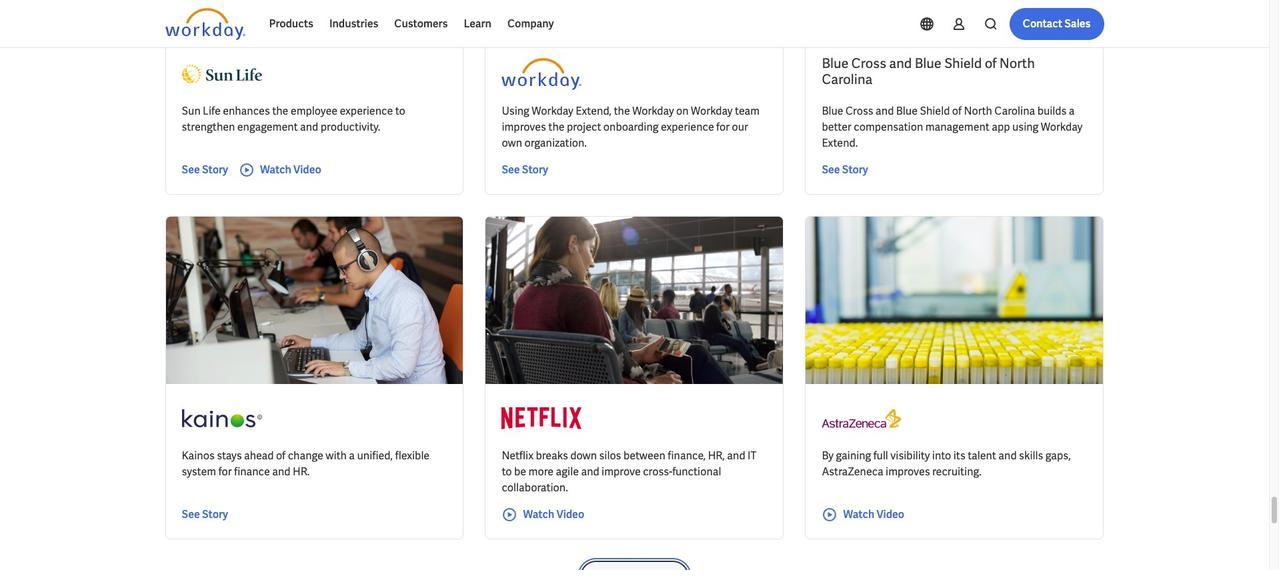 Task type: describe. For each thing, give the bounding box(es) containing it.
netflix breaks down silos between finance, hr, and it to be more agile and improve cross-functional collaboration.
[[502, 449, 757, 495]]

full
[[874, 449, 889, 463]]

story down "strengthen"
[[202, 163, 228, 177]]

see story for blue cross and blue shield of north carolina builds a better compensation management app using workday extend.
[[822, 163, 869, 177]]

hr.
[[293, 465, 310, 479]]

0 horizontal spatial watch video
[[260, 163, 322, 177]]

for inside using workday extend, the workday on workday team improves the project onboarding experience for our own organization.
[[717, 120, 730, 134]]

our
[[732, 120, 749, 134]]

workday up onboarding
[[633, 104, 674, 118]]

visibility
[[891, 449, 931, 463]]

products button
[[261, 8, 322, 40]]

business outcome button
[[319, 7, 437, 34]]

watch for by gaining full visibility into its talent and skills gaps, astrazeneca improves recruiting.
[[844, 508, 875, 522]]

see story link for blue cross and blue shield of north carolina builds a better compensation management app using workday extend.
[[822, 162, 869, 178]]

watch for netflix breaks down silos between finance, hr, and it to be more agile and improve cross-functional collaboration.
[[523, 508, 555, 522]]

improve
[[602, 465, 641, 479]]

shield for blue cross and blue shield of north carolina
[[945, 54, 983, 72]]

using
[[502, 104, 530, 118]]

compensation
[[854, 120, 924, 134]]

see down "strengthen"
[[182, 163, 200, 177]]

collaboration.
[[502, 481, 568, 495]]

kainos
[[182, 449, 215, 463]]

customers
[[395, 17, 448, 31]]

workday image
[[502, 55, 582, 92]]

see story for kainos stays ahead of change with a unified, flexible system for finance and hr.
[[182, 508, 228, 522]]

and inside sun life enhances the employee experience to strengthen engagement and productivity.
[[300, 120, 319, 134]]

functional
[[673, 465, 722, 479]]

talent
[[968, 449, 997, 463]]

story for using workday extend, the workday on workday team improves the project onboarding experience for our own organization.
[[522, 163, 549, 177]]

cross for blue cross and blue shield of north carolina
[[852, 54, 887, 72]]

system
[[182, 465, 216, 479]]

by gaining full visibility into its talent and skills gaps, astrazeneca improves recruiting.
[[822, 449, 1072, 479]]

gaining
[[837, 449, 872, 463]]

go to the homepage image
[[165, 8, 245, 40]]

industry button
[[236, 7, 309, 34]]

it
[[748, 449, 757, 463]]

clear all button
[[518, 7, 561, 34]]

business
[[330, 15, 368, 27]]

blue cross and blue shield of north carolina
[[822, 54, 1036, 88]]

onboarding
[[604, 120, 659, 134]]

industry
[[247, 15, 282, 27]]

agile
[[556, 465, 579, 479]]

sales
[[1065, 17, 1091, 31]]

extend.
[[822, 136, 858, 150]]

see story for using workday extend, the workday on workday team improves the project onboarding experience for our own organization.
[[502, 163, 549, 177]]

of inside kainos stays ahead of change with a unified, flexible system for finance and hr.
[[276, 449, 286, 463]]

silos
[[600, 449, 622, 463]]

and inside kainos stays ahead of change with a unified, flexible system for finance and hr.
[[272, 465, 291, 479]]

breaks
[[536, 449, 568, 463]]

all
[[546, 15, 557, 27]]

see story link for kainos stays ahead of change with a unified, flexible system for finance and hr.
[[182, 507, 228, 523]]

video for by gaining full visibility into its talent and skills gaps, astrazeneca improves recruiting.
[[877, 508, 905, 522]]

down
[[571, 449, 597, 463]]

employee
[[291, 104, 338, 118]]

of for blue cross and blue shield of north carolina builds a better compensation management app using workday extend.
[[953, 104, 962, 118]]

see for using workday extend, the workday on workday team improves the project onboarding experience for our own organization.
[[502, 163, 520, 177]]

outcome
[[370, 15, 410, 27]]

ahead
[[244, 449, 274, 463]]

finance,
[[668, 449, 706, 463]]

a inside blue cross and blue shield of north carolina builds a better compensation management app using workday extend.
[[1070, 104, 1075, 118]]

a inside kainos stays ahead of change with a unified, flexible system for finance and hr.
[[349, 449, 355, 463]]

learn
[[464, 17, 492, 31]]

and inside blue cross and blue shield of north carolina builds a better compensation management app using workday extend.
[[876, 104, 894, 118]]

blue cross and blue shield of north carolina builds a better compensation management app using workday extend.
[[822, 104, 1083, 150]]

see story link down "strengthen"
[[182, 162, 228, 178]]

see for blue cross and blue shield of north carolina builds a better compensation management app using workday extend.
[[822, 163, 841, 177]]

builds
[[1038, 104, 1067, 118]]

project
[[567, 120, 602, 134]]

customers button
[[387, 8, 456, 40]]

experience inside using workday extend, the workday on workday team improves the project onboarding experience for our own organization.
[[661, 120, 715, 134]]

Search Customer Stories text field
[[915, 9, 1079, 32]]

north for blue cross and blue shield of north carolina
[[1000, 54, 1036, 72]]

cross-
[[643, 465, 673, 479]]

unified,
[[357, 449, 393, 463]]

productivity.
[[321, 120, 381, 134]]

story for blue cross and blue shield of north carolina builds a better compensation management app using workday extend.
[[843, 163, 869, 177]]

enhances
[[223, 104, 270, 118]]

stays
[[217, 449, 242, 463]]

0 horizontal spatial video
[[294, 163, 322, 177]]

more
[[458, 15, 480, 27]]

industries
[[330, 17, 379, 31]]

sun life (sun life assurance company of canada) image
[[182, 55, 262, 92]]

1 horizontal spatial the
[[549, 120, 565, 134]]

see for kainos stays ahead of change with a unified, flexible system for finance and hr.
[[182, 508, 200, 522]]

topic
[[176, 15, 199, 27]]

into
[[933, 449, 952, 463]]



Task type: vqa. For each thing, say whether or not it's contained in the screenshot.
the helps
no



Task type: locate. For each thing, give the bounding box(es) containing it.
1 horizontal spatial experience
[[661, 120, 715, 134]]

story down the system
[[202, 508, 228, 522]]

0 horizontal spatial the
[[272, 104, 289, 118]]

sun life enhances the employee experience to strengthen engagement and productivity.
[[182, 104, 406, 134]]

0 vertical spatial for
[[717, 120, 730, 134]]

of inside blue cross and blue shield of north carolina
[[985, 54, 997, 72]]

contact sales link
[[1010, 8, 1105, 40]]

1 horizontal spatial a
[[1070, 104, 1075, 118]]

industries button
[[322, 8, 387, 40]]

gaps,
[[1046, 449, 1072, 463]]

video for netflix breaks down silos between finance, hr, and it to be more agile and improve cross-functional collaboration.
[[557, 508, 585, 522]]

1 horizontal spatial carolina
[[995, 104, 1036, 118]]

a right with
[[349, 449, 355, 463]]

more
[[529, 465, 554, 479]]

extend,
[[576, 104, 612, 118]]

0 horizontal spatial carolina
[[822, 70, 873, 88]]

shield inside blue cross and blue shield of north carolina
[[945, 54, 983, 72]]

cross up better
[[846, 104, 874, 118]]

1 vertical spatial experience
[[661, 120, 715, 134]]

see
[[182, 163, 200, 177], [502, 163, 520, 177], [822, 163, 841, 177], [182, 508, 200, 522]]

carolina up better
[[822, 70, 873, 88]]

1 horizontal spatial watch
[[523, 508, 555, 522]]

carolina for blue cross and blue shield of north carolina
[[822, 70, 873, 88]]

watch video link down engagement
[[239, 162, 322, 178]]

0 vertical spatial a
[[1070, 104, 1075, 118]]

of for blue cross and blue shield of north carolina
[[985, 54, 997, 72]]

workday right "on"
[[691, 104, 733, 118]]

sun
[[182, 104, 201, 118]]

watch video link for netflix breaks down silos between finance, hr, and it to be more agile and improve cross-functional collaboration.
[[502, 507, 585, 523]]

experience up productivity.
[[340, 104, 393, 118]]

2 horizontal spatial the
[[614, 104, 630, 118]]

watch video link down collaboration. at the left of page
[[502, 507, 585, 523]]

better
[[822, 120, 852, 134]]

contact
[[1024, 17, 1063, 31]]

see story down "strengthen"
[[182, 163, 228, 177]]

between
[[624, 449, 666, 463]]

carolina inside blue cross and blue shield of north carolina
[[822, 70, 873, 88]]

0 horizontal spatial watch video link
[[239, 162, 322, 178]]

watch video down collaboration. at the left of page
[[523, 508, 585, 522]]

1 horizontal spatial for
[[717, 120, 730, 134]]

0 horizontal spatial watch
[[260, 163, 292, 177]]

watch video link for by gaining full visibility into its talent and skills gaps, astrazeneca improves recruiting.
[[822, 507, 905, 523]]

1 vertical spatial carolina
[[995, 104, 1036, 118]]

of
[[985, 54, 997, 72], [953, 104, 962, 118], [276, 449, 286, 463]]

business outcome
[[330, 15, 410, 27]]

of down search customer stories text box
[[985, 54, 997, 72]]

clear
[[522, 15, 544, 27]]

watch down astrazeneca
[[844, 508, 875, 522]]

own
[[502, 136, 523, 150]]

watch video link down astrazeneca
[[822, 507, 905, 523]]

cross up the compensation
[[852, 54, 887, 72]]

video
[[294, 163, 322, 177], [557, 508, 585, 522], [877, 508, 905, 522]]

0 vertical spatial to
[[395, 104, 406, 118]]

and inside by gaining full visibility into its talent and skills gaps, astrazeneca improves recruiting.
[[999, 449, 1017, 463]]

be
[[515, 465, 527, 479]]

2 horizontal spatial video
[[877, 508, 905, 522]]

experience down "on"
[[661, 120, 715, 134]]

1 horizontal spatial north
[[1000, 54, 1036, 72]]

watch video down engagement
[[260, 163, 322, 177]]

for left our
[[717, 120, 730, 134]]

company button
[[500, 8, 562, 40]]

the up engagement
[[272, 104, 289, 118]]

improves
[[502, 120, 546, 134], [886, 465, 931, 479]]

the
[[272, 104, 289, 118], [614, 104, 630, 118], [549, 120, 565, 134]]

watch
[[260, 163, 292, 177], [523, 508, 555, 522], [844, 508, 875, 522]]

0 horizontal spatial north
[[965, 104, 993, 118]]

north inside blue cross and blue shield of north carolina builds a better compensation management app using workday extend.
[[965, 104, 993, 118]]

0 vertical spatial improves
[[502, 120, 546, 134]]

workday inside blue cross and blue shield of north carolina builds a better compensation management app using workday extend.
[[1042, 120, 1083, 134]]

1 vertical spatial cross
[[846, 104, 874, 118]]

story down extend.
[[843, 163, 869, 177]]

kainos stays ahead of change with a unified, flexible system for finance and hr.
[[182, 449, 430, 479]]

astrazeneca uk limited image
[[822, 400, 902, 437]]

watch video for netflix breaks down silos between finance, hr, and it to be more agile and improve cross-functional collaboration.
[[523, 508, 585, 522]]

see down own
[[502, 163, 520, 177]]

0 vertical spatial of
[[985, 54, 997, 72]]

0 vertical spatial shield
[[945, 54, 983, 72]]

0 horizontal spatial improves
[[502, 120, 546, 134]]

contact sales
[[1024, 17, 1091, 31]]

the for employee
[[272, 104, 289, 118]]

improves inside using workday extend, the workday on workday team improves the project onboarding experience for our own organization.
[[502, 120, 546, 134]]

learn button
[[456, 8, 500, 40]]

the up organization.
[[549, 120, 565, 134]]

see story link down the system
[[182, 507, 228, 523]]

see story down the system
[[182, 508, 228, 522]]

and inside blue cross and blue shield of north carolina
[[890, 54, 913, 72]]

0 vertical spatial experience
[[340, 104, 393, 118]]

north inside blue cross and blue shield of north carolina
[[1000, 54, 1036, 72]]

1 vertical spatial shield
[[920, 104, 951, 118]]

1 horizontal spatial video
[[557, 508, 585, 522]]

its
[[954, 449, 966, 463]]

hr,
[[708, 449, 725, 463]]

organization.
[[525, 136, 587, 150]]

team
[[735, 104, 760, 118]]

cross
[[852, 54, 887, 72], [846, 104, 874, 118]]

1 vertical spatial improves
[[886, 465, 931, 479]]

change
[[288, 449, 324, 463]]

1 horizontal spatial to
[[502, 465, 512, 479]]

engagement
[[237, 120, 298, 134]]

0 horizontal spatial of
[[276, 449, 286, 463]]

1 horizontal spatial watch video link
[[502, 507, 585, 523]]

recruiting.
[[933, 465, 982, 479]]

2 horizontal spatial watch
[[844, 508, 875, 522]]

2 horizontal spatial watch video
[[844, 508, 905, 522]]

management
[[926, 120, 990, 134]]

skills
[[1020, 449, 1044, 463]]

netflix image
[[502, 400, 582, 437]]

netflix
[[502, 449, 534, 463]]

watch down collaboration. at the left of page
[[523, 508, 555, 522]]

video down sun life enhances the employee experience to strengthen engagement and productivity.
[[294, 163, 322, 177]]

topic button
[[165, 7, 225, 34]]

flexible
[[395, 449, 430, 463]]

see story down extend.
[[822, 163, 869, 177]]

watch down engagement
[[260, 163, 292, 177]]

to inside sun life enhances the employee experience to strengthen engagement and productivity.
[[395, 104, 406, 118]]

1 vertical spatial for
[[219, 465, 232, 479]]

carolina for blue cross and blue shield of north carolina builds a better compensation management app using workday extend.
[[995, 104, 1036, 118]]

shield up management
[[920, 104, 951, 118]]

using workday extend, the workday on workday team improves the project onboarding experience for our own organization.
[[502, 104, 760, 150]]

2 horizontal spatial watch video link
[[822, 507, 905, 523]]

experience inside sun life enhances the employee experience to strengthen engagement and productivity.
[[340, 104, 393, 118]]

improves down using
[[502, 120, 546, 134]]

shield down search customer stories text box
[[945, 54, 983, 72]]

of inside blue cross and blue shield of north carolina builds a better compensation management app using workday extend.
[[953, 104, 962, 118]]

0 horizontal spatial experience
[[340, 104, 393, 118]]

the for workday
[[614, 104, 630, 118]]

finance
[[234, 465, 270, 479]]

1 vertical spatial to
[[502, 465, 512, 479]]

see story link down extend.
[[822, 162, 869, 178]]

carolina inside blue cross and blue shield of north carolina builds a better compensation management app using workday extend.
[[995, 104, 1036, 118]]

story down organization.
[[522, 163, 549, 177]]

by
[[822, 449, 834, 463]]

carolina up the using
[[995, 104, 1036, 118]]

video down astrazeneca
[[877, 508, 905, 522]]

1 horizontal spatial of
[[953, 104, 962, 118]]

astrazeneca
[[822, 465, 884, 479]]

on
[[677, 104, 689, 118]]

0 vertical spatial cross
[[852, 54, 887, 72]]

and
[[890, 54, 913, 72], [876, 104, 894, 118], [300, 120, 319, 134], [728, 449, 746, 463], [999, 449, 1017, 463], [272, 465, 291, 479], [581, 465, 600, 479]]

a
[[1070, 104, 1075, 118], [349, 449, 355, 463]]

0 vertical spatial north
[[1000, 54, 1036, 72]]

shield
[[945, 54, 983, 72], [920, 104, 951, 118]]

north down contact
[[1000, 54, 1036, 72]]

see down extend.
[[822, 163, 841, 177]]

shield for blue cross and blue shield of north carolina builds a better compensation management app using workday extend.
[[920, 104, 951, 118]]

life
[[203, 104, 221, 118]]

kainos image
[[182, 400, 262, 437]]

for down stays
[[219, 465, 232, 479]]

to
[[395, 104, 406, 118], [502, 465, 512, 479]]

2 horizontal spatial of
[[985, 54, 997, 72]]

cross for blue cross and blue shield of north carolina builds a better compensation management app using workday extend.
[[846, 104, 874, 118]]

0 horizontal spatial a
[[349, 449, 355, 463]]

with
[[326, 449, 347, 463]]

story for kainos stays ahead of change with a unified, flexible system for finance and hr.
[[202, 508, 228, 522]]

blue
[[822, 54, 849, 72], [915, 54, 942, 72], [822, 104, 844, 118], [897, 104, 918, 118]]

workday up organization.
[[532, 104, 574, 118]]

watch video down astrazeneca
[[844, 508, 905, 522]]

1 vertical spatial a
[[349, 449, 355, 463]]

see down the system
[[182, 508, 200, 522]]

strengthen
[[182, 120, 235, 134]]

workday down builds
[[1042, 120, 1083, 134]]

watch video
[[260, 163, 322, 177], [523, 508, 585, 522], [844, 508, 905, 522]]

north
[[1000, 54, 1036, 72], [965, 104, 993, 118]]

story
[[202, 163, 228, 177], [522, 163, 549, 177], [843, 163, 869, 177], [202, 508, 228, 522]]

1 vertical spatial north
[[965, 104, 993, 118]]

0 horizontal spatial for
[[219, 465, 232, 479]]

improves inside by gaining full visibility into its talent and skills gaps, astrazeneca improves recruiting.
[[886, 465, 931, 479]]

a right builds
[[1070, 104, 1075, 118]]

video down agile
[[557, 508, 585, 522]]

see story link for using workday extend, the workday on workday team improves the project onboarding experience for our own organization.
[[502, 162, 549, 178]]

experience
[[340, 104, 393, 118], [661, 120, 715, 134]]

2 vertical spatial of
[[276, 449, 286, 463]]

cross inside blue cross and blue shield of north carolina
[[852, 54, 887, 72]]

0 horizontal spatial to
[[395, 104, 406, 118]]

improves down visibility
[[886, 465, 931, 479]]

app
[[992, 120, 1011, 134]]

more button
[[447, 7, 507, 34]]

0 vertical spatial carolina
[[822, 70, 873, 88]]

using
[[1013, 120, 1039, 134]]

north up management
[[965, 104, 993, 118]]

shield inside blue cross and blue shield of north carolina builds a better compensation management app using workday extend.
[[920, 104, 951, 118]]

carolina
[[822, 70, 873, 88], [995, 104, 1036, 118]]

see story down own
[[502, 163, 549, 177]]

the up onboarding
[[614, 104, 630, 118]]

of right "ahead"
[[276, 449, 286, 463]]

see story link down own
[[502, 162, 549, 178]]

products
[[269, 17, 314, 31]]

1 horizontal spatial improves
[[886, 465, 931, 479]]

1 horizontal spatial watch video
[[523, 508, 585, 522]]

to inside netflix breaks down silos between finance, hr, and it to be more agile and improve cross-functional collaboration.
[[502, 465, 512, 479]]

company
[[508, 17, 554, 31]]

of up management
[[953, 104, 962, 118]]

for inside kainos stays ahead of change with a unified, flexible system for finance and hr.
[[219, 465, 232, 479]]

watch video for by gaining full visibility into its talent and skills gaps, astrazeneca improves recruiting.
[[844, 508, 905, 522]]

north for blue cross and blue shield of north carolina builds a better compensation management app using workday extend.
[[965, 104, 993, 118]]

clear all
[[522, 15, 557, 27]]

the inside sun life enhances the employee experience to strengthen engagement and productivity.
[[272, 104, 289, 118]]

1 vertical spatial of
[[953, 104, 962, 118]]

cross inside blue cross and blue shield of north carolina builds a better compensation management app using workday extend.
[[846, 104, 874, 118]]



